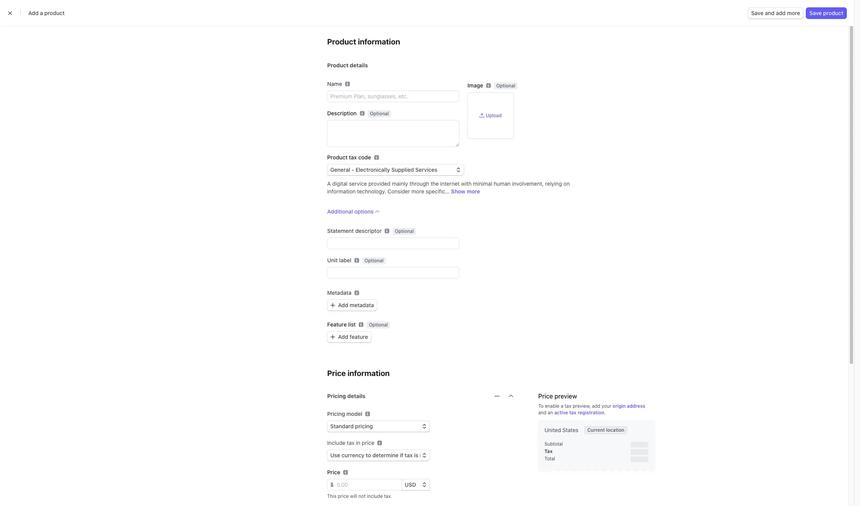Task type: locate. For each thing, give the bounding box(es) containing it.
add a product
[[28, 10, 65, 16]]

0 vertical spatial product
[[327, 37, 356, 46]]

information up pricing details
[[348, 369, 390, 378]]

3 product from the top
[[327, 154, 348, 161]]

more down through
[[412, 188, 424, 195]]

preview,
[[573, 404, 591, 410]]

0 vertical spatial svg image
[[330, 335, 335, 340]]

show more button
[[451, 188, 480, 195]]

price up to
[[538, 393, 553, 400]]

None text field
[[327, 268, 459, 279]]

1 save from the left
[[751, 10, 764, 16]]

mode
[[697, 21, 711, 28]]

details for pricing details
[[347, 393, 365, 400]]

unit label
[[327, 257, 351, 264]]

relying
[[545, 181, 562, 187]]

options
[[354, 208, 374, 215]]

save and add more button
[[748, 8, 803, 19]]

2 product from the top
[[327, 62, 349, 69]]

2 vertical spatial add
[[338, 334, 348, 341]]

1 vertical spatial add
[[338, 302, 348, 309]]

optional right the label
[[365, 258, 384, 264]]

add inside price preview to enable a tax preview, add your origin address and an active tax registration .
[[592, 404, 600, 410]]

price right in at the left
[[362, 440, 374, 447]]

1 vertical spatial price
[[538, 393, 553, 400]]

product up general
[[327, 154, 348, 161]]

location
[[606, 428, 624, 434]]

more down with
[[467, 188, 480, 195]]

information down digital
[[327, 188, 356, 195]]

1 vertical spatial add
[[592, 404, 600, 410]]

1 horizontal spatial add
[[776, 10, 786, 16]]

details for product details
[[350, 62, 368, 69]]

1 vertical spatial svg image
[[495, 394, 499, 399]]

0 vertical spatial a
[[40, 10, 43, 16]]

information for price
[[348, 369, 390, 378]]

svg image
[[330, 303, 335, 308]]

usd
[[405, 482, 416, 489]]

pricing up the pricing model
[[327, 393, 346, 400]]

details
[[350, 62, 368, 69], [347, 393, 365, 400]]

2 vertical spatial price
[[327, 470, 340, 476]]

pricing details button
[[323, 388, 490, 403]]

1 vertical spatial price
[[338, 494, 349, 500]]

price up pricing details
[[327, 369, 346, 378]]

home link
[[115, 20, 138, 29]]

subtotal
[[545, 442, 563, 448]]

include
[[327, 440, 345, 447]]

customers link
[[207, 20, 242, 29]]

minimal
[[473, 181, 492, 187]]

1 vertical spatial information
[[327, 188, 356, 195]]

save inside button
[[751, 10, 764, 16]]

general - electronically supplied services button
[[327, 165, 464, 176]]

optional right descriptor
[[395, 229, 414, 234]]

pricing for pricing model
[[327, 411, 345, 418]]

optional for description
[[370, 111, 389, 117]]

origin address link
[[613, 404, 645, 410]]

-
[[352, 167, 354, 173]]

optional down premium plan, sunglasses, etc. text box
[[370, 111, 389, 117]]

tax
[[545, 449, 553, 455]]

save and add more
[[751, 10, 800, 16]]

electronically
[[356, 167, 390, 173]]

price up $
[[327, 470, 340, 476]]

tab list
[[115, 57, 724, 72]]

$
[[330, 482, 334, 489]]

svg image
[[330, 335, 335, 340], [495, 394, 499, 399]]

None text field
[[327, 121, 459, 147], [327, 238, 459, 249], [327, 121, 459, 147], [327, 238, 459, 249]]

1 horizontal spatial and
[[765, 10, 775, 16]]

details down product information
[[350, 62, 368, 69]]

save inside 'button'
[[810, 10, 822, 16]]

more
[[787, 10, 800, 16], [412, 188, 424, 195], [467, 188, 480, 195]]

1 pricing from the top
[[327, 393, 346, 400]]

1 vertical spatial pricing
[[327, 411, 345, 418]]

0 vertical spatial pricing
[[327, 393, 346, 400]]

product
[[44, 10, 65, 16], [823, 10, 844, 16]]

0 horizontal spatial product
[[44, 10, 65, 16]]

and
[[765, 10, 775, 16], [538, 410, 547, 416]]

details up model
[[347, 393, 365, 400]]

2 horizontal spatial more
[[787, 10, 800, 16]]

more left the save product
[[787, 10, 800, 16]]

balances link
[[174, 20, 205, 29]]

technology.
[[357, 188, 386, 195]]

a digital service provided mainly through the internet with minimal human involvement, relying on information technology. consider more specific…
[[327, 181, 570, 195]]

pricing inside button
[[327, 393, 346, 400]]

2 vertical spatial information
[[348, 369, 390, 378]]

$ button
[[327, 480, 334, 491]]

human
[[494, 181, 511, 187]]

1 product from the left
[[44, 10, 65, 16]]

1 vertical spatial details
[[347, 393, 365, 400]]

0 horizontal spatial save
[[751, 10, 764, 16]]

add inside button
[[338, 334, 348, 341]]

price for price preview to enable a tax preview, add your origin address and an active tax registration .
[[538, 393, 553, 400]]

0 vertical spatial and
[[765, 10, 775, 16]]

information down more button
[[358, 37, 400, 46]]

0 vertical spatial information
[[358, 37, 400, 46]]

0 vertical spatial price
[[327, 369, 346, 378]]

1 product from the top
[[327, 37, 356, 46]]

preview
[[555, 393, 577, 400]]

2 save from the left
[[810, 10, 822, 16]]

1 vertical spatial product
[[327, 62, 349, 69]]

add for add feature
[[338, 334, 348, 341]]

tax
[[349, 154, 357, 161], [565, 404, 571, 410], [569, 410, 577, 416], [347, 440, 355, 447]]

show
[[451, 188, 465, 195]]

0 horizontal spatial add
[[592, 404, 600, 410]]

product
[[327, 37, 356, 46], [327, 62, 349, 69], [327, 154, 348, 161]]

to
[[538, 404, 544, 410]]

add metadata button
[[327, 300, 377, 311]]

more inside a digital service provided mainly through the internet with minimal human involvement, relying on information technology. consider more specific…
[[412, 188, 424, 195]]

list
[[348, 322, 356, 328]]

1 horizontal spatial save
[[810, 10, 822, 16]]

origin
[[613, 404, 626, 410]]

price
[[362, 440, 374, 447], [338, 494, 349, 500]]

optional
[[496, 83, 515, 89], [370, 111, 389, 117], [395, 229, 414, 234], [365, 258, 384, 264], [369, 322, 388, 328]]

0 vertical spatial details
[[350, 62, 368, 69]]

0 horizontal spatial and
[[538, 410, 547, 416]]

statement
[[327, 228, 354, 234]]

optional right image
[[496, 83, 515, 89]]

product details
[[327, 62, 368, 69]]

include tax in price
[[327, 440, 374, 447]]

payments
[[144, 21, 169, 28]]

0 horizontal spatial a
[[40, 10, 43, 16]]

usd button
[[402, 480, 430, 491]]

a
[[40, 10, 43, 16], [561, 404, 563, 410]]

active tax registration link
[[554, 410, 604, 416]]

2 product from the left
[[823, 10, 844, 16]]

product for product tax code
[[327, 154, 348, 161]]

product down connect link
[[327, 37, 356, 46]]

payments link
[[140, 20, 173, 29]]

upload
[[486, 113, 502, 119]]

enable
[[545, 404, 560, 410]]

metadata
[[327, 290, 351, 296]]

price inside price preview to enable a tax preview, add your origin address and an active tax registration .
[[538, 393, 553, 400]]

metadata
[[350, 302, 374, 309]]

0 horizontal spatial more
[[412, 188, 424, 195]]

2 pricing from the top
[[327, 411, 345, 418]]

code
[[358, 154, 371, 161]]

pricing left model
[[327, 411, 345, 418]]

info image
[[365, 412, 370, 417]]

1 vertical spatial a
[[561, 404, 563, 410]]

information
[[358, 37, 400, 46], [327, 188, 356, 195], [348, 369, 390, 378]]

optional for image
[[496, 83, 515, 89]]

price preview to enable a tax preview, add your origin address and an active tax registration .
[[538, 393, 645, 416]]

add inside save and add more button
[[776, 10, 786, 16]]

1 horizontal spatial price
[[362, 440, 374, 447]]

product up name
[[327, 62, 349, 69]]

descriptor
[[355, 228, 382, 234]]

save
[[751, 10, 764, 16], [810, 10, 822, 16]]

1 horizontal spatial a
[[561, 404, 563, 410]]

save product button
[[806, 8, 847, 19]]

0 vertical spatial add
[[776, 10, 786, 16]]

optional down metadata
[[369, 322, 388, 328]]

developers link
[[643, 20, 680, 29]]

1 horizontal spatial product
[[823, 10, 844, 16]]

add inside 'button'
[[338, 302, 348, 309]]

add
[[28, 10, 39, 16], [338, 302, 348, 309], [338, 334, 348, 341]]

price left will
[[338, 494, 349, 500]]

0 vertical spatial add
[[28, 10, 39, 16]]

details inside button
[[347, 393, 365, 400]]

0 horizontal spatial svg image
[[330, 335, 335, 340]]

reports link
[[301, 20, 329, 29]]

information inside a digital service provided mainly through the internet with minimal human involvement, relying on information technology. consider more specific…
[[327, 188, 356, 195]]

information for product
[[358, 37, 400, 46]]

test
[[684, 21, 695, 28]]

add
[[776, 10, 786, 16], [592, 404, 600, 410]]

united states
[[545, 427, 579, 434]]

add feature
[[338, 334, 368, 341]]

2 vertical spatial product
[[327, 154, 348, 161]]

in
[[356, 440, 360, 447]]

1 vertical spatial and
[[538, 410, 547, 416]]



Task type: describe. For each thing, give the bounding box(es) containing it.
specific…
[[426, 188, 450, 195]]

1 horizontal spatial more
[[467, 188, 480, 195]]

info element
[[365, 412, 370, 417]]

pricing for pricing details
[[327, 393, 346, 400]]

services
[[415, 167, 437, 173]]

this
[[327, 494, 336, 500]]

products
[[248, 21, 271, 28]]

and inside button
[[765, 10, 775, 16]]

product for product details
[[327, 62, 349, 69]]

tax up active
[[565, 404, 571, 410]]

states
[[563, 427, 579, 434]]

1 horizontal spatial svg image
[[495, 394, 499, 399]]

additional options button
[[327, 208, 380, 216]]

0 vertical spatial price
[[362, 440, 374, 447]]

include
[[367, 494, 383, 500]]

product tax code
[[327, 154, 371, 161]]

home
[[119, 21, 134, 28]]

tax left in at the left
[[347, 440, 355, 447]]

statement descriptor
[[327, 228, 382, 234]]

active
[[554, 410, 568, 416]]

internet
[[440, 181, 460, 187]]

feature list
[[327, 322, 356, 328]]

pricing details
[[327, 393, 365, 400]]

address
[[627, 404, 645, 410]]

developers
[[647, 21, 676, 28]]

name
[[327, 81, 342, 87]]

and inside price preview to enable a tax preview, add your origin address and an active tax registration .
[[538, 410, 547, 416]]

united
[[545, 427, 561, 434]]

optional for statement descriptor
[[395, 229, 414, 234]]

price for price
[[327, 470, 340, 476]]

a
[[327, 181, 331, 187]]

billing link
[[276, 20, 300, 29]]

billing
[[280, 21, 296, 28]]

upload button
[[480, 113, 502, 119]]

add metadata
[[338, 302, 374, 309]]

supplied
[[391, 167, 414, 173]]

current
[[587, 428, 605, 434]]

optional for unit label
[[365, 258, 384, 264]]

model
[[346, 411, 362, 418]]

an
[[548, 410, 553, 416]]

customers
[[211, 21, 238, 28]]

registration
[[578, 410, 604, 416]]

optional for feature list
[[369, 322, 388, 328]]

general
[[330, 167, 350, 173]]

a inside price preview to enable a tax preview, add your origin address and an active tax registration .
[[561, 404, 563, 410]]

service
[[349, 181, 367, 187]]

more button
[[362, 20, 390, 29]]

more inside save and add more button
[[787, 10, 800, 16]]

Premium Plan, sunglasses, etc. text field
[[327, 91, 459, 102]]

products link
[[244, 20, 275, 29]]

your
[[602, 404, 611, 410]]

product information
[[327, 37, 400, 46]]

consider
[[388, 188, 410, 195]]

tax left code
[[349, 154, 357, 161]]

with
[[461, 181, 472, 187]]

tax.
[[384, 494, 392, 500]]

this price will not include tax.
[[327, 494, 392, 500]]

additional options
[[327, 208, 374, 215]]

show more
[[451, 188, 480, 195]]

price for price information
[[327, 369, 346, 378]]

0 horizontal spatial price
[[338, 494, 349, 500]]

connect
[[335, 21, 356, 28]]

test mode
[[684, 21, 711, 28]]

feature
[[350, 334, 368, 341]]

mainly
[[392, 181, 408, 187]]

add for add metadata
[[338, 302, 348, 309]]

svg image inside "add feature" button
[[330, 335, 335, 340]]

tax down preview,
[[569, 410, 577, 416]]

price information
[[327, 369, 390, 378]]

product for product information
[[327, 37, 356, 46]]

feature
[[327, 322, 347, 328]]

total
[[545, 456, 555, 462]]

save for save and add more
[[751, 10, 764, 16]]

involvement,
[[512, 181, 544, 187]]

reports
[[305, 21, 325, 28]]

label
[[339, 257, 351, 264]]

not
[[359, 494, 366, 500]]

.
[[604, 410, 606, 416]]

digital
[[332, 181, 348, 187]]

will
[[350, 494, 357, 500]]

connect link
[[331, 20, 360, 29]]

save for save product
[[810, 10, 822, 16]]

add feature button
[[327, 332, 371, 343]]

unit
[[327, 257, 338, 264]]

image
[[467, 82, 483, 89]]

add for add a product
[[28, 10, 39, 16]]

pricing model
[[327, 411, 362, 418]]

description
[[327, 110, 357, 117]]

additional
[[327, 208, 353, 215]]

on
[[564, 181, 570, 187]]

current location
[[587, 428, 624, 434]]

product inside 'button'
[[823, 10, 844, 16]]

general - electronically supplied services
[[330, 167, 437, 173]]

more
[[366, 21, 379, 28]]

through
[[410, 181, 429, 187]]

0.00 text field
[[334, 480, 402, 491]]



Task type: vqa. For each thing, say whether or not it's contained in the screenshot.
Description
yes



